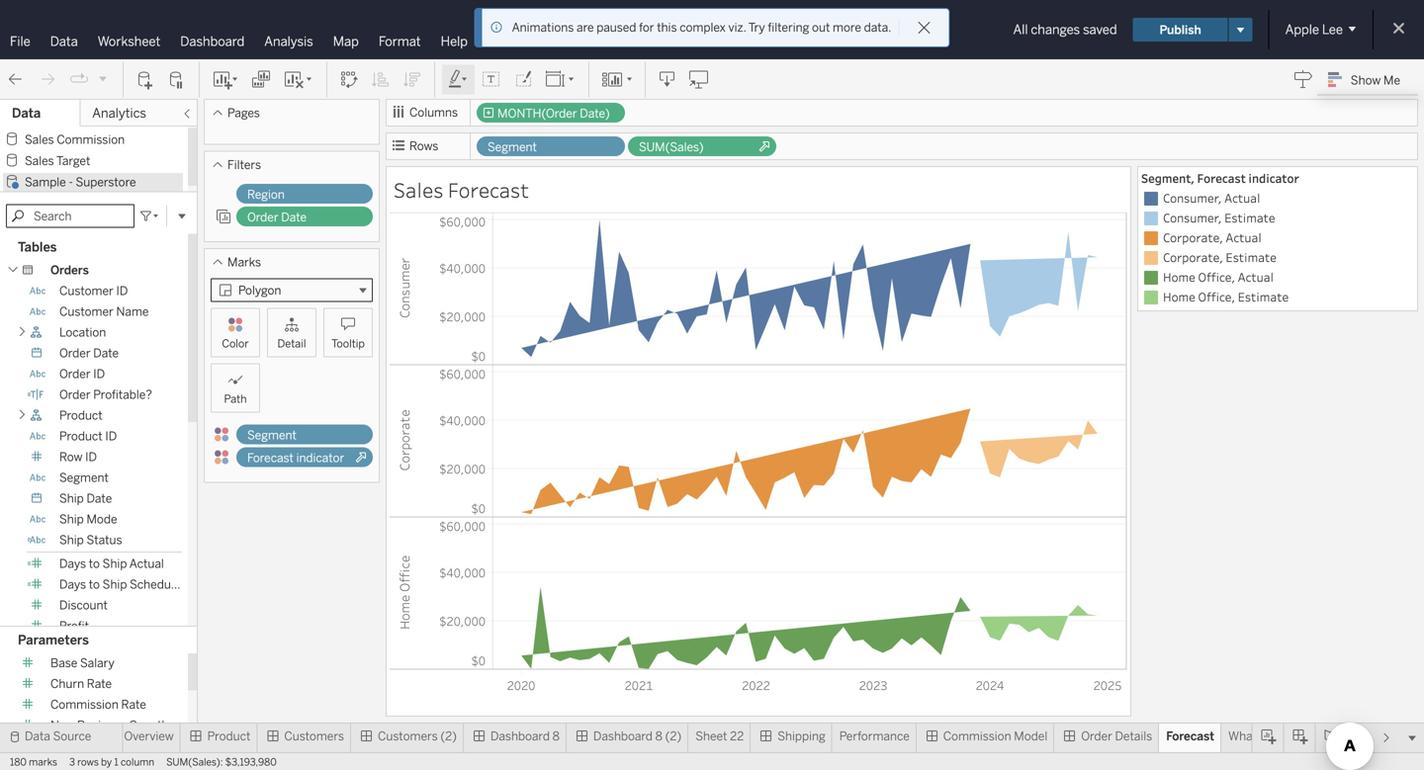 Task type: locate. For each thing, give the bounding box(es) containing it.
replay animation image right redo image
[[69, 69, 89, 89]]

pause auto updates image
[[167, 70, 187, 90]]

data down undo image
[[12, 105, 41, 121]]

open and edit this workbook in tableau desktop image
[[690, 70, 709, 90]]

home inside home office, actual option
[[1163, 269, 1196, 285]]

undo image
[[6, 70, 26, 90]]

0 vertical spatial superstore
[[708, 20, 792, 39]]

order
[[247, 210, 279, 225], [59, 346, 91, 361], [59, 367, 91, 381], [59, 388, 91, 402], [1081, 730, 1113, 744]]

1 vertical spatial consumer,
[[1163, 210, 1222, 226]]

filtering
[[768, 20, 810, 35]]

1 vertical spatial to
[[89, 578, 100, 592]]

2 days from the top
[[59, 578, 86, 592]]

ship down ship mode
[[59, 533, 84, 548]]

dashboard for dashboard 8 (2)
[[593, 730, 653, 744]]

2 consumer, from the top
[[1163, 210, 1222, 226]]

new business growth
[[50, 719, 169, 733]]

sort descending image
[[403, 70, 422, 90]]

actual up corporate, estimate
[[1226, 230, 1262, 246]]

1 office, from the top
[[1198, 269, 1236, 285]]

forecast left what on the right bottom
[[1167, 730, 1215, 744]]

2 customer from the top
[[59, 305, 114, 319]]

1 vertical spatial superstore
[[76, 175, 136, 189]]

paused
[[597, 20, 636, 35]]

segment up forecast indicator
[[247, 428, 297, 443]]

1 to from the top
[[89, 557, 100, 571]]

replay animation image up analytics
[[97, 72, 109, 84]]

duplicate image
[[251, 70, 271, 90]]

pages
[[228, 106, 260, 120]]

1 horizontal spatial 8
[[655, 730, 663, 744]]

days up discount
[[59, 578, 86, 592]]

date down region
[[281, 210, 307, 225]]

0 vertical spatial consumer,
[[1163, 190, 1222, 206]]

to up discount
[[89, 578, 100, 592]]

new worksheet image
[[212, 70, 239, 90]]

1 vertical spatial sales
[[25, 154, 54, 168]]

2 customers from the left
[[378, 730, 438, 744]]

actual down the corporate, estimate option
[[1238, 269, 1274, 285]]

to down ship status
[[89, 557, 100, 571]]

consumer, estimate option
[[1142, 209, 1415, 229]]

8 left sheet
[[655, 730, 663, 744]]

sales up sample
[[25, 154, 54, 168]]

corporate, for corporate, actual
[[1163, 230, 1224, 246]]

all
[[1013, 22, 1028, 38]]

commission down the churn rate
[[50, 698, 119, 712]]

order date
[[247, 210, 307, 225], [59, 346, 119, 361]]

null color image
[[214, 450, 230, 465]]

rate up growth
[[121, 698, 146, 712]]

0 vertical spatial to
[[89, 557, 100, 571]]

name
[[116, 305, 149, 319]]

new
[[50, 719, 75, 733]]

1 horizontal spatial order date
[[247, 210, 307, 225]]

order details
[[1081, 730, 1153, 744]]

0 horizontal spatial (2)
[[441, 730, 457, 744]]

shipping
[[778, 730, 826, 744]]

1 horizontal spatial (2)
[[665, 730, 682, 744]]

ship up ship mode
[[59, 492, 84, 506]]

1 customers from the left
[[284, 730, 344, 744]]

(2) left dashboard 8
[[441, 730, 457, 744]]

ship for ship date
[[59, 492, 84, 506]]

1 consumer, from the top
[[1163, 190, 1222, 206]]

rate up "commission rate"
[[87, 677, 112, 692]]

consumer, for consumer, estimate
[[1163, 210, 1222, 226]]

what if forecast
[[1229, 730, 1316, 744]]

actual down segment, forecast indicator
[[1225, 190, 1261, 206]]

date
[[281, 210, 307, 225], [93, 346, 119, 361], [87, 492, 112, 506]]

home inside "home office, estimate" option
[[1163, 289, 1196, 305]]

worksheet
[[98, 34, 161, 49]]

1 corporate, from the top
[[1163, 230, 1224, 246]]

1 home from the top
[[1163, 269, 1196, 285]]

1 vertical spatial rate
[[121, 698, 146, 712]]

orders
[[50, 263, 89, 278]]

swap rows and columns image
[[339, 70, 359, 90]]

commission for commission rate
[[50, 698, 119, 712]]

0 vertical spatial order date
[[247, 210, 307, 225]]

1 days from the top
[[59, 557, 86, 571]]

1 vertical spatial date
[[93, 346, 119, 361]]

product up sum(sales): $3,193,980
[[207, 730, 251, 744]]

redo image
[[38, 70, 57, 90]]

(2) left sheet
[[665, 730, 682, 744]]

1 horizontal spatial customers
[[378, 730, 438, 744]]

1 vertical spatial order date
[[59, 346, 119, 361]]

home down corporate, estimate
[[1163, 269, 1196, 285]]

indicator up consumer, actual option
[[1249, 170, 1300, 186]]

2 vertical spatial sales
[[394, 176, 444, 203]]

0 horizontal spatial order date
[[59, 346, 119, 361]]

by
[[101, 757, 112, 769]]

consumer, down the 'consumer, actual'
[[1163, 210, 1222, 226]]

0 horizontal spatial 8
[[553, 730, 560, 744]]

2 vertical spatial product
[[207, 730, 251, 744]]

to
[[89, 557, 100, 571], [89, 578, 100, 592]]

target
[[56, 154, 90, 168]]

id
[[116, 284, 128, 298], [93, 367, 105, 381], [105, 429, 117, 444], [85, 450, 97, 465]]

1 8 from the left
[[553, 730, 560, 744]]

0 vertical spatial home
[[1163, 269, 1196, 285]]

order profitable?
[[59, 388, 152, 402]]

customers
[[284, 730, 344, 744], [378, 730, 438, 744]]

days to ship actual
[[59, 557, 164, 571]]

rate for churn rate
[[87, 677, 112, 692]]

consumer, for consumer, actual
[[1163, 190, 1222, 206]]

replay animation image
[[69, 69, 89, 89], [97, 72, 109, 84]]

0 vertical spatial customer
[[59, 284, 114, 298]]

date down 'location'
[[93, 346, 119, 361]]

applies to selected worksheets with same data source image
[[216, 209, 231, 225]]

0 vertical spatial days
[[59, 557, 86, 571]]

0 vertical spatial sales
[[25, 133, 54, 147]]

commission
[[57, 133, 125, 147], [50, 698, 119, 712], [944, 730, 1012, 744]]

0 vertical spatial office,
[[1198, 269, 1236, 285]]

0 vertical spatial rate
[[87, 677, 112, 692]]

0 vertical spatial commission
[[57, 133, 125, 147]]

corporate, actual option
[[1142, 229, 1415, 248]]

id down order profitable?
[[105, 429, 117, 444]]

order date down 'location'
[[59, 346, 119, 361]]

corporate,
[[1163, 230, 1224, 246], [1163, 249, 1224, 266]]

commission up the target
[[57, 133, 125, 147]]

home for home office, estimate
[[1163, 289, 1196, 305]]

actual inside consumer, actual option
[[1225, 190, 1261, 206]]

order up order profitable?
[[59, 367, 91, 381]]

profit
[[59, 619, 89, 634]]

data up 180 marks
[[25, 730, 50, 744]]

order id
[[59, 367, 105, 381]]

sales for sales target
[[25, 154, 54, 168]]

0 horizontal spatial indicator
[[296, 451, 344, 465]]

1 vertical spatial estimate
[[1226, 249, 1277, 266]]

data up redo image
[[50, 34, 78, 49]]

commission for commission model
[[944, 730, 1012, 744]]

0 vertical spatial estimate
[[1225, 210, 1276, 226]]

1 vertical spatial corporate,
[[1163, 249, 1224, 266]]

sum(sales)
[[639, 140, 704, 154]]

highlight image
[[447, 70, 470, 90]]

Search text field
[[6, 204, 135, 228]]

indicator
[[1249, 170, 1300, 186], [296, 451, 344, 465]]

column
[[121, 757, 154, 769]]

sort ascending image
[[371, 70, 391, 90]]

indicator right null color image
[[296, 451, 344, 465]]

1 horizontal spatial segment
[[247, 428, 297, 443]]

ship for ship mode
[[59, 513, 84, 527]]

consumer, actual option
[[1142, 189, 1415, 209]]

apple
[[1286, 22, 1320, 38]]

home
[[1163, 269, 1196, 285], [1163, 289, 1196, 305]]

forecast down the month(order on the top left
[[448, 176, 529, 203]]

show mark labels image
[[482, 70, 502, 90]]

corporate, down corporate, actual
[[1163, 249, 1224, 266]]

lee
[[1323, 22, 1343, 38]]

0 horizontal spatial dashboard
[[180, 34, 245, 49]]

0 horizontal spatial segment
[[59, 471, 109, 485]]

null color image
[[214, 427, 230, 443]]

8 for dashboard 8
[[553, 730, 560, 744]]

2 office, from the top
[[1198, 289, 1236, 305]]

home down home office, actual on the right top
[[1163, 289, 1196, 305]]

id for row id
[[85, 450, 97, 465]]

rate
[[87, 677, 112, 692], [121, 698, 146, 712]]

1 vertical spatial segment
[[247, 428, 297, 443]]

estimate down corporate, actual option
[[1226, 249, 1277, 266]]

estimate for consumer, estimate
[[1225, 210, 1276, 226]]

me
[[1384, 73, 1401, 87]]

data guide image
[[1294, 69, 1314, 89]]

for
[[639, 20, 654, 35]]

0 vertical spatial indicator
[[1249, 170, 1300, 186]]

0 horizontal spatial customers
[[284, 730, 344, 744]]

tooltip
[[331, 337, 365, 351]]

corporate, down consumer, estimate
[[1163, 230, 1224, 246]]

commission left model
[[944, 730, 1012, 744]]

id right the row
[[85, 450, 97, 465]]

format
[[379, 34, 421, 49]]

apple lee
[[1286, 22, 1343, 38]]

0 vertical spatial data
[[50, 34, 78, 49]]

office, down home office, actual on the right top
[[1198, 289, 1236, 305]]

consumer, down segment,
[[1163, 190, 1222, 206]]

id up order profitable?
[[93, 367, 105, 381]]

3
[[69, 757, 75, 769]]

customers (2)
[[378, 730, 457, 744]]

order down region
[[247, 210, 279, 225]]

growth
[[129, 719, 169, 733]]

location
[[59, 326, 106, 340]]

$3,193,980
[[225, 757, 277, 769]]

complex
[[680, 20, 726, 35]]

8 left dashboard 8 (2) on the bottom left of page
[[553, 730, 560, 744]]

base salary
[[50, 656, 115, 671]]

fit image
[[545, 70, 577, 90]]

profitable?
[[93, 388, 152, 402]]

2 corporate, from the top
[[1163, 249, 1224, 266]]

segment down the month(order on the top left
[[488, 140, 537, 154]]

commission rate
[[50, 698, 146, 712]]

2 to from the top
[[89, 578, 100, 592]]

2 vertical spatial commission
[[944, 730, 1012, 744]]

forecast up the 'consumer, actual'
[[1197, 170, 1246, 186]]

ship down the ship date
[[59, 513, 84, 527]]

estimate down home office, actual option on the right of page
[[1238, 289, 1289, 305]]

0 horizontal spatial replay animation image
[[69, 69, 89, 89]]

1 vertical spatial commission
[[50, 698, 119, 712]]

1 vertical spatial customer
[[59, 305, 114, 319]]

2 home from the top
[[1163, 289, 1196, 305]]

corporate, for corporate, estimate
[[1163, 249, 1224, 266]]

1 vertical spatial office,
[[1198, 289, 1236, 305]]

product up "row id" at the bottom of page
[[59, 429, 103, 444]]

2 vertical spatial estimate
[[1238, 289, 1289, 305]]

order up order id
[[59, 346, 91, 361]]

actual
[[1225, 190, 1261, 206], [1226, 230, 1262, 246], [1238, 269, 1274, 285], [129, 557, 164, 571]]

1 horizontal spatial dashboard
[[491, 730, 550, 744]]

1 horizontal spatial superstore
[[708, 20, 792, 39]]

rows
[[410, 139, 439, 153]]

days
[[59, 557, 86, 571], [59, 578, 86, 592]]

office, for estimate
[[1198, 289, 1236, 305]]

customer
[[59, 284, 114, 298], [59, 305, 114, 319]]

0 horizontal spatial rate
[[87, 677, 112, 692]]

id for customer id
[[116, 284, 128, 298]]

superstore
[[708, 20, 792, 39], [76, 175, 136, 189]]

days down ship status
[[59, 557, 86, 571]]

animations are paused for this complex viz. try filtering out more data. alert
[[512, 19, 892, 37]]

(2)
[[441, 730, 457, 744], [665, 730, 682, 744]]

180
[[10, 757, 27, 769]]

customer down orders
[[59, 284, 114, 298]]

1 horizontal spatial rate
[[121, 698, 146, 712]]

sales up 'sales target'
[[25, 133, 54, 147]]

dashboard for dashboard
[[180, 34, 245, 49]]

2 horizontal spatial segment
[[488, 140, 537, 154]]

date up mode
[[87, 492, 112, 506]]

office, down corporate, estimate
[[1198, 269, 1236, 285]]

customer for customer id
[[59, 284, 114, 298]]

sales down rows
[[394, 176, 444, 203]]

ship down days to ship actual
[[103, 578, 127, 592]]

customer up 'location'
[[59, 305, 114, 319]]

0 vertical spatial corporate,
[[1163, 230, 1224, 246]]

dashboard for dashboard 8
[[491, 730, 550, 744]]

discount
[[59, 599, 108, 613]]

2 horizontal spatial dashboard
[[593, 730, 653, 744]]

id up "name"
[[116, 284, 128, 298]]

new data source image
[[136, 70, 155, 90]]

corporate, estimate
[[1163, 249, 1277, 266]]

viz.
[[729, 20, 746, 35]]

1 vertical spatial days
[[59, 578, 86, 592]]

order date down region
[[247, 210, 307, 225]]

1 vertical spatial home
[[1163, 289, 1196, 305]]

1 customer from the top
[[59, 284, 114, 298]]

estimate down consumer, actual option
[[1225, 210, 1276, 226]]

dashboard 8 (2)
[[593, 730, 682, 744]]

product id
[[59, 429, 117, 444]]

product up product id
[[59, 409, 103, 423]]

segment up the ship date
[[59, 471, 109, 485]]

2 8 from the left
[[655, 730, 663, 744]]



Task type: vqa. For each thing, say whether or not it's contained in the screenshot.
1st Customers from the right
yes



Task type: describe. For each thing, give the bounding box(es) containing it.
office, for actual
[[1198, 269, 1236, 285]]

sum(sales):
[[166, 757, 223, 769]]

days for days to ship actual
[[59, 557, 86, 571]]

marks. press enter to open the view data window.. use arrow keys to navigate data visualization elements. image
[[493, 213, 1128, 670]]

2 vertical spatial date
[[87, 492, 112, 506]]

date)
[[580, 106, 610, 121]]

commission model
[[944, 730, 1048, 744]]

1 vertical spatial indicator
[[296, 451, 344, 465]]

file
[[10, 34, 30, 49]]

overview
[[124, 730, 174, 744]]

corporate, estimate option
[[1142, 248, 1415, 268]]

customer for customer name
[[59, 305, 114, 319]]

show/hide cards image
[[601, 70, 633, 90]]

rate for commission rate
[[121, 698, 146, 712]]

days for days to ship scheduled
[[59, 578, 86, 592]]

sales for sales commission
[[25, 133, 54, 147]]

consumer, actual
[[1163, 190, 1261, 206]]

base
[[50, 656, 77, 671]]

path
[[224, 393, 247, 406]]

more
[[833, 20, 862, 35]]

salary
[[80, 656, 115, 671]]

ship status
[[59, 533, 122, 548]]

color
[[222, 337, 249, 351]]

marks
[[228, 255, 261, 270]]

collapse image
[[181, 108, 193, 120]]

row id
[[59, 450, 97, 465]]

draft
[[664, 23, 691, 37]]

to for days to ship scheduled
[[89, 578, 100, 592]]

data source
[[25, 730, 91, 744]]

home for home office, actual
[[1163, 269, 1196, 285]]

home office, estimate
[[1163, 289, 1289, 305]]

tables
[[18, 239, 57, 255]]

0 vertical spatial date
[[281, 210, 307, 225]]

dashboard 8
[[491, 730, 560, 744]]

clear sheet image
[[283, 70, 315, 90]]

-
[[69, 175, 73, 189]]

1 horizontal spatial replay animation image
[[97, 72, 109, 84]]

details
[[1115, 730, 1153, 744]]

to for days to ship actual
[[89, 557, 100, 571]]

sales commission
[[25, 133, 125, 147]]

marks
[[29, 757, 57, 769]]

try
[[749, 20, 765, 35]]

actual inside corporate, actual option
[[1226, 230, 1262, 246]]

2 vertical spatial data
[[25, 730, 50, 744]]

sum(sales): $3,193,980
[[166, 757, 277, 769]]

home office, actual option
[[1142, 268, 1415, 288]]

0 vertical spatial product
[[59, 409, 103, 423]]

corporate, actual
[[1163, 230, 1262, 246]]

region
[[247, 187, 285, 202]]

ship date
[[59, 492, 112, 506]]

1 vertical spatial product
[[59, 429, 103, 444]]

parameters
[[18, 633, 89, 648]]

id for product id
[[105, 429, 117, 444]]

are
[[577, 20, 594, 35]]

ship up days to ship scheduled at the bottom left of the page
[[103, 557, 127, 571]]

sample - superstore
[[25, 175, 136, 189]]

polygon
[[238, 283, 281, 298]]

id for order id
[[93, 367, 105, 381]]

churn
[[50, 677, 84, 692]]

home office, estimate option
[[1142, 288, 1415, 308]]

forecast indicator
[[247, 451, 344, 465]]

sheet
[[696, 730, 728, 744]]

show me
[[1351, 73, 1401, 87]]

0 vertical spatial segment
[[488, 140, 537, 154]]

0 horizontal spatial superstore
[[76, 175, 136, 189]]

show me button
[[1319, 64, 1419, 95]]

this
[[657, 20, 677, 35]]

consumer, estimate
[[1163, 210, 1276, 226]]

changes
[[1031, 22, 1080, 38]]

forecast right null color image
[[247, 451, 294, 465]]

rows
[[77, 757, 99, 769]]

month(order
[[498, 106, 577, 121]]

analytics
[[92, 105, 146, 121]]

format workbook image
[[513, 70, 533, 90]]

estimate for corporate, estimate
[[1226, 249, 1277, 266]]

mode
[[87, 513, 117, 527]]

sales for sales forecast
[[394, 176, 444, 203]]

info image
[[490, 21, 504, 35]]

actual inside home office, actual option
[[1238, 269, 1274, 285]]

segment,
[[1142, 170, 1195, 186]]

days to ship scheduled
[[59, 578, 187, 592]]

order down order id
[[59, 388, 91, 402]]

polygon button
[[211, 278, 373, 302]]

download image
[[658, 70, 678, 90]]

help
[[441, 34, 468, 49]]

sample
[[25, 175, 66, 189]]

out
[[812, 20, 830, 35]]

sales forecast
[[394, 176, 529, 203]]

churn rate
[[50, 677, 112, 692]]

show
[[1351, 73, 1381, 87]]

segment, forecast indicator
[[1142, 170, 1300, 186]]

publish
[[1160, 23, 1202, 37]]

performance
[[840, 730, 910, 744]]

sales target
[[25, 154, 90, 168]]

month(order date)
[[498, 106, 610, 121]]

row
[[59, 450, 83, 465]]

animations are paused for this complex viz. try filtering out more data.
[[512, 20, 892, 35]]

customers for customers (2)
[[378, 730, 438, 744]]

status
[[87, 533, 122, 548]]

ship for ship status
[[59, 533, 84, 548]]

customers for customers
[[284, 730, 344, 744]]

if
[[1260, 730, 1267, 744]]

business
[[77, 719, 126, 733]]

2 (2) from the left
[[665, 730, 682, 744]]

forecast right if
[[1270, 730, 1316, 744]]

home office, actual
[[1163, 269, 1274, 285]]

2 vertical spatial segment
[[59, 471, 109, 485]]

data.
[[864, 20, 892, 35]]

ship mode
[[59, 513, 117, 527]]

customer name
[[59, 305, 149, 319]]

order left details
[[1081, 730, 1113, 744]]

1
[[114, 757, 118, 769]]

1 (2) from the left
[[441, 730, 457, 744]]

1 vertical spatial data
[[12, 105, 41, 121]]

actual up the scheduled at the bottom of page
[[129, 557, 164, 571]]

1 horizontal spatial indicator
[[1249, 170, 1300, 186]]

detail
[[277, 337, 306, 351]]

publish button
[[1133, 18, 1228, 42]]

customer id
[[59, 284, 128, 298]]

scheduled
[[130, 578, 187, 592]]

all changes saved
[[1013, 22, 1117, 38]]

8 for dashboard 8 (2)
[[655, 730, 663, 744]]

180 marks
[[10, 757, 57, 769]]

3 rows by 1 column
[[69, 757, 154, 769]]



